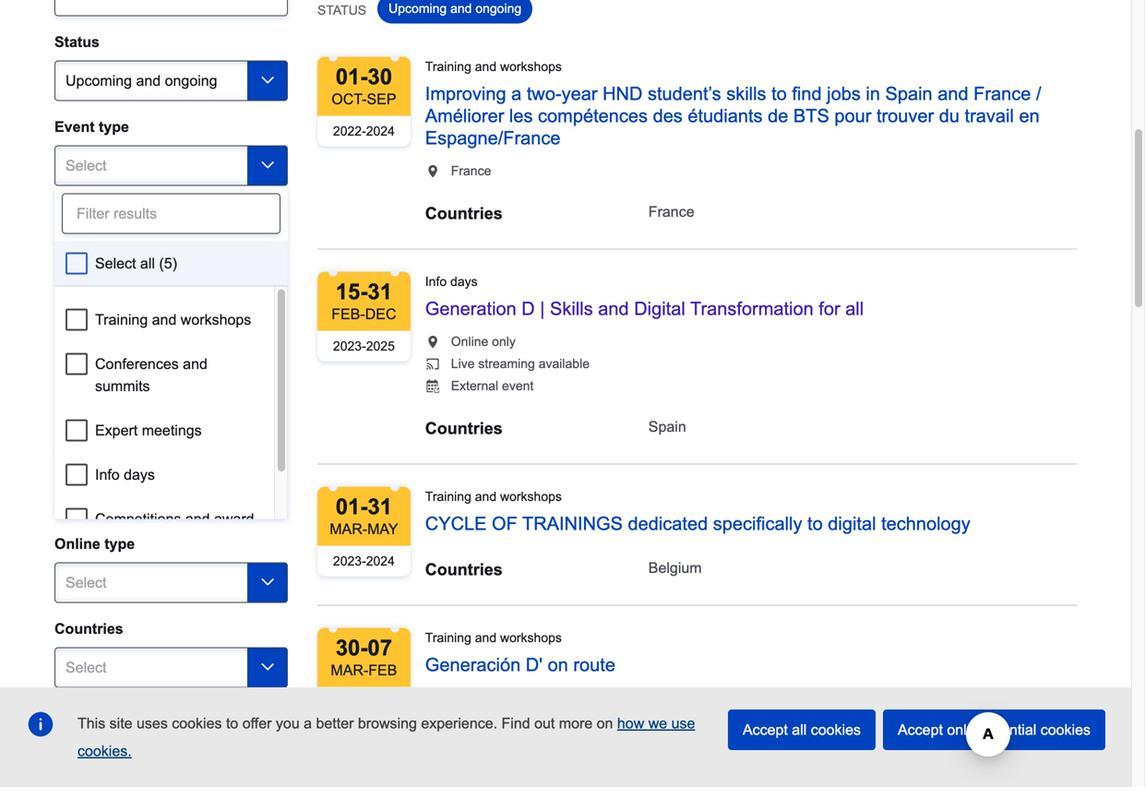 Task type: describe. For each thing, give the bounding box(es) containing it.
xs image for external event
[[425, 379, 440, 394]]

live streaming available
[[451, 357, 590, 371]]

31 for 01-
[[368, 495, 392, 519]]

xs image
[[425, 357, 440, 371]]

2 vertical spatial spain
[[649, 701, 687, 718]]

2 vertical spatial france
[[649, 203, 695, 220]]

en
[[1020, 106, 1040, 126]]

accept all cookies
[[743, 722, 861, 739]]

(5)
[[159, 255, 177, 272]]

digital
[[828, 514, 877, 534]]

accept only essential cookies link
[[883, 710, 1106, 751]]

cookies for accept
[[1041, 722, 1091, 739]]

01- for 01-31
[[336, 495, 368, 519]]

2022-
[[333, 124, 366, 138]]

2023- for 15-
[[333, 339, 366, 353]]

accept for accept only essential cookies
[[898, 722, 943, 739]]

Filter results search field
[[62, 193, 281, 234]]

for
[[819, 299, 841, 319]]

2024 for 31
[[366, 554, 395, 569]]

external event
[[451, 379, 534, 393]]

competitions
[[95, 511, 181, 527]]

award
[[214, 511, 254, 527]]

1 vertical spatial days
[[124, 467, 155, 483]]

route
[[574, 655, 616, 675]]

xs image for france
[[425, 164, 440, 179]]

only for online
[[492, 335, 516, 349]]

out
[[535, 715, 555, 732]]

training up conferences
[[95, 311, 148, 328]]

étudiants
[[688, 106, 763, 126]]

find
[[502, 715, 530, 732]]

trouver
[[877, 106, 934, 126]]

2023-2024
[[333, 554, 395, 569]]

how
[[618, 715, 645, 732]]

2025
[[366, 339, 395, 353]]

only for accept
[[948, 722, 975, 739]]

jobs
[[827, 83, 861, 104]]

online type
[[54, 536, 135, 552]]

1 vertical spatial all
[[846, 299, 864, 319]]

countries down generación
[[425, 702, 503, 720]]

0 vertical spatial info
[[425, 275, 447, 289]]

30
[[368, 65, 392, 89]]

you
[[276, 715, 300, 732]]

les
[[510, 106, 533, 126]]

ceremonies
[[95, 533, 171, 550]]

cycle of trainings dedicated specifically to digital technology link
[[425, 514, 971, 534]]

2023- for 01-
[[333, 554, 366, 569]]

how we use cookies. link
[[78, 715, 696, 760]]

training for 30-07
[[425, 631, 472, 645]]

improving a two-year hnd student's skills to find jobs in spain and france / améliorer les compétences des étudiants de bts pour trouver du travail en espagne/france link
[[425, 83, 1042, 148]]

search
[[69, 722, 116, 739]]

1 horizontal spatial cookies
[[811, 722, 861, 739]]

Select text field
[[54, 60, 288, 101]]

more
[[559, 715, 593, 732]]

how we use cookies.
[[78, 715, 696, 760]]

organisers
[[54, 366, 132, 383]]

available
[[539, 357, 590, 371]]

external
[[451, 379, 499, 393]]

improving a two-year hnd student's skills to find jobs in spain and france / améliorer les compétences des étudiants de bts pour trouver du travail en espagne/france
[[425, 83, 1042, 148]]

30-
[[336, 636, 368, 660]]

conferences
[[95, 356, 179, 372]]

2022-2024
[[333, 124, 395, 138]]

mar- for 30-
[[331, 662, 369, 679]]

technology
[[882, 514, 971, 534]]

improving
[[425, 83, 506, 104]]

transformation
[[691, 299, 814, 319]]

search button
[[54, 710, 131, 751]]

select text field for online type
[[54, 563, 288, 603]]

sep
[[367, 91, 397, 107]]

and up the of
[[475, 490, 497, 504]]

0 vertical spatial status
[[318, 3, 367, 17]]

oct-
[[332, 91, 367, 107]]

meetings
[[142, 422, 202, 439]]

skills
[[727, 83, 767, 104]]

online only
[[451, 335, 516, 349]]

cookies.
[[78, 743, 132, 760]]

clear
[[150, 722, 185, 739]]

cycle
[[425, 514, 487, 534]]

dedicated
[[628, 514, 708, 534]]

event type
[[54, 119, 129, 135]]

online for online type
[[54, 536, 100, 552]]

accept for accept all cookies
[[743, 722, 788, 739]]

1 vertical spatial on
[[597, 715, 613, 732]]

competitions and award ceremonies
[[95, 511, 258, 550]]

filters
[[189, 722, 224, 739]]

15-
[[336, 280, 368, 304]]

0 horizontal spatial status
[[54, 34, 100, 50]]

year
[[562, 83, 598, 104]]

and up improving
[[475, 59, 497, 74]]

0 horizontal spatial france
[[451, 164, 491, 178]]

of
[[492, 514, 518, 534]]

1 vertical spatial info
[[95, 467, 120, 483]]

select text field for event type
[[54, 145, 288, 186]]

live
[[451, 357, 475, 371]]

uses
[[137, 715, 168, 732]]

subject
[[54, 281, 108, 298]]

offer
[[243, 715, 272, 732]]

and left ongoing
[[451, 1, 472, 16]]

event date
[[54, 203, 129, 220]]

bts
[[794, 106, 830, 126]]

a inside improving a two-year hnd student's skills to find jobs in spain and france / améliorer les compétences des étudiants de bts pour trouver du travail en espagne/france
[[512, 83, 522, 104]]

training for 01-31
[[425, 490, 472, 504]]

countries down external on the left of the page
[[425, 419, 503, 438]]

expert meetings
[[95, 422, 202, 439]]

d
[[522, 299, 535, 319]]

streaming
[[479, 357, 535, 371]]



Task type: locate. For each thing, give the bounding box(es) containing it.
clear filters
[[150, 722, 224, 739]]

mar- down 30-
[[331, 662, 369, 679]]

upcoming
[[389, 1, 447, 16]]

d'
[[526, 655, 543, 675]]

conferences and summits
[[95, 356, 212, 395]]

online down competitions
[[54, 536, 100, 552]]

we
[[649, 715, 668, 732]]

select text field for countries
[[54, 648, 288, 688]]

countries down "online type"
[[54, 621, 123, 637]]

xs image down améliorer
[[425, 164, 440, 179]]

1 vertical spatial only
[[948, 722, 975, 739]]

days
[[451, 275, 478, 289], [124, 467, 155, 483]]

digital
[[634, 299, 686, 319]]

2 horizontal spatial to
[[808, 514, 823, 534]]

1 horizontal spatial info days
[[425, 275, 478, 289]]

accept right use
[[743, 722, 788, 739]]

2 event from the top
[[54, 203, 95, 220]]

/
[[1037, 83, 1042, 104]]

generation d | skills and digital transformation for all link
[[425, 299, 864, 319]]

1 select text field from the top
[[54, 145, 288, 186]]

01-
[[336, 65, 368, 89], [336, 495, 368, 519]]

espagne/france
[[425, 128, 561, 148]]

1 vertical spatial type
[[105, 536, 135, 552]]

and left award
[[185, 511, 210, 527]]

01- for 01-30
[[336, 65, 368, 89]]

belgium
[[649, 560, 702, 576]]

date
[[99, 203, 129, 220]]

0 vertical spatial france
[[974, 83, 1032, 104]]

01- up oct-
[[336, 65, 368, 89]]

to left offer
[[226, 715, 238, 732]]

0 vertical spatial mar-
[[330, 521, 368, 538]]

generación d' on route link
[[425, 655, 616, 675]]

1 horizontal spatial all
[[792, 722, 807, 739]]

countries down cycle
[[425, 560, 503, 579]]

2 horizontal spatial cookies
[[1041, 722, 1091, 739]]

31 up the dec
[[368, 280, 392, 304]]

and right skills at the top of the page
[[598, 299, 629, 319]]

1 vertical spatial 31
[[368, 495, 392, 519]]

01- up may
[[336, 495, 368, 519]]

des
[[653, 106, 683, 126]]

15-31 feb-dec
[[332, 280, 397, 323]]

07
[[368, 636, 392, 660]]

2 vertical spatial to
[[226, 715, 238, 732]]

workshops up d'
[[500, 631, 562, 645]]

status left upcoming
[[318, 3, 367, 17]]

de
[[768, 106, 789, 126]]

31 inside 01-31 mar-may
[[368, 495, 392, 519]]

select text field up uses
[[54, 648, 288, 688]]

0 vertical spatial spain
[[886, 83, 933, 104]]

|
[[540, 299, 545, 319]]

training for 01-30
[[425, 59, 472, 74]]

1 horizontal spatial only
[[948, 722, 975, 739]]

expert
[[95, 422, 138, 439]]

1 vertical spatial select text field
[[54, 563, 288, 603]]

spain inside improving a two-year hnd student's skills to find jobs in spain and france / améliorer les compétences des étudiants de bts pour trouver du travail en espagne/france
[[886, 83, 933, 104]]

0 vertical spatial select text field
[[54, 145, 288, 186]]

0 vertical spatial on
[[548, 655, 569, 675]]

spain
[[886, 83, 933, 104], [649, 419, 687, 435], [649, 701, 687, 718]]

event for event date
[[54, 203, 95, 220]]

1 vertical spatial to
[[808, 514, 823, 534]]

venue
[[54, 451, 98, 467]]

to inside improving a two-year hnd student's skills to find jobs in spain and france / améliorer les compétences des étudiants de bts pour trouver du travail en espagne/france
[[772, 83, 787, 104]]

a right you
[[304, 715, 312, 732]]

in
[[866, 83, 881, 104]]

type down select text box
[[99, 119, 129, 135]]

a up les
[[512, 83, 522, 104]]

1 31 from the top
[[368, 280, 392, 304]]

and inside improving a two-year hnd student's skills to find jobs in spain and france / améliorer les compétences des étudiants de bts pour trouver du travail en espagne/france
[[938, 83, 969, 104]]

mar- up 2023-2024
[[330, 521, 368, 538]]

1 vertical spatial 2024
[[366, 554, 395, 569]]

1 event from the top
[[54, 119, 95, 135]]

2023-2025
[[333, 339, 395, 353]]

1 2024 from the top
[[366, 124, 395, 138]]

training up improving
[[425, 59, 472, 74]]

0 horizontal spatial cookies
[[172, 715, 222, 732]]

all for cookies
[[792, 722, 807, 739]]

1 xs image from the top
[[425, 164, 440, 179]]

0 vertical spatial 2023-
[[333, 339, 366, 353]]

1 2023- from the top
[[333, 339, 366, 353]]

on right d'
[[548, 655, 569, 675]]

01- inside 01-30 oct-sep
[[336, 65, 368, 89]]

event
[[502, 379, 534, 393]]

2 31 from the top
[[368, 495, 392, 519]]

1 horizontal spatial days
[[451, 275, 478, 289]]

xs image for online only
[[425, 335, 440, 349]]

accept only essential cookies
[[898, 722, 1091, 739]]

3 xs image from the top
[[425, 379, 440, 394]]

days up generation
[[451, 275, 478, 289]]

1 vertical spatial a
[[304, 715, 312, 732]]

2 01- from the top
[[336, 495, 368, 519]]

event up event date
[[54, 119, 95, 135]]

all for (5)
[[140, 255, 155, 272]]

to up de
[[772, 83, 787, 104]]

31 up may
[[368, 495, 392, 519]]

2024 down the sep
[[366, 124, 395, 138]]

workshops up the of
[[500, 490, 562, 504]]

find
[[792, 83, 822, 104]]

cookies for this
[[172, 715, 222, 732]]

countries down espagne/france
[[425, 204, 503, 223]]

training and workshops for 30-07
[[425, 631, 562, 645]]

1 horizontal spatial france
[[649, 203, 695, 220]]

1 vertical spatial 2023-
[[333, 554, 366, 569]]

Select text field
[[54, 145, 288, 186], [54, 563, 288, 603], [54, 648, 288, 688]]

ongoing
[[476, 1, 522, 16]]

browsing
[[358, 715, 417, 732]]

event for event type
[[54, 119, 95, 135]]

1 horizontal spatial a
[[512, 83, 522, 104]]

hnd
[[603, 83, 643, 104]]

1 vertical spatial status
[[54, 34, 100, 50]]

status up event type
[[54, 34, 100, 50]]

only left the essential
[[948, 722, 975, 739]]

training and workshops up generación
[[425, 631, 562, 645]]

mar-
[[330, 521, 368, 538], [331, 662, 369, 679]]

1 horizontal spatial accept
[[898, 722, 943, 739]]

training up cycle
[[425, 490, 472, 504]]

workshops for 01-30
[[500, 59, 562, 74]]

1 vertical spatial mar-
[[331, 662, 369, 679]]

generation d | skills and digital transformation for all
[[425, 299, 864, 319]]

accept
[[743, 722, 788, 739], [898, 722, 943, 739]]

1 vertical spatial spain
[[649, 419, 687, 435]]

0 horizontal spatial all
[[140, 255, 155, 272]]

select text field up filter results search box
[[54, 145, 288, 186]]

on left how
[[597, 715, 613, 732]]

0 horizontal spatial info days
[[95, 467, 155, 483]]

generation
[[425, 299, 517, 319]]

0 vertical spatial all
[[140, 255, 155, 272]]

specifically
[[713, 514, 803, 534]]

31 for 15-
[[368, 280, 392, 304]]

31 inside 15-31 feb-dec
[[368, 280, 392, 304]]

2023- down feb-
[[333, 339, 366, 353]]

mar- inside 01-31 mar-may
[[330, 521, 368, 538]]

feb
[[369, 662, 397, 679]]

2023- down 01-31 mar-may
[[333, 554, 366, 569]]

1 vertical spatial france
[[451, 164, 491, 178]]

training and workshops for 01-31
[[425, 490, 562, 504]]

1 vertical spatial xs image
[[425, 335, 440, 349]]

3 select text field from the top
[[54, 648, 288, 688]]

type for online type
[[105, 536, 135, 552]]

0 horizontal spatial on
[[548, 655, 569, 675]]

student's
[[648, 83, 722, 104]]

summits
[[95, 378, 150, 395]]

0 vertical spatial event
[[54, 119, 95, 135]]

0 horizontal spatial to
[[226, 715, 238, 732]]

Keywords text field
[[54, 0, 288, 16]]

experience.
[[421, 715, 498, 732]]

accept left the essential
[[898, 722, 943, 739]]

workshops for 30-07
[[500, 631, 562, 645]]

2 2023- from the top
[[333, 554, 366, 569]]

0 horizontal spatial days
[[124, 467, 155, 483]]

travail
[[965, 106, 1014, 126]]

generación d' on route
[[425, 655, 616, 675]]

type down competitions
[[105, 536, 135, 552]]

2024 down may
[[366, 554, 395, 569]]

online up live
[[451, 335, 489, 349]]

only up streaming
[[492, 335, 516, 349]]

days up competitions
[[124, 467, 155, 483]]

training and workshops
[[425, 59, 562, 74], [95, 311, 251, 328], [425, 490, 562, 504], [425, 631, 562, 645]]

1 accept from the left
[[743, 722, 788, 739]]

2024 for 30
[[366, 124, 395, 138]]

info days down the expert
[[95, 467, 155, 483]]

2 vertical spatial select text field
[[54, 648, 288, 688]]

training and workshops for 01-30
[[425, 59, 562, 74]]

training and workshops up the of
[[425, 490, 562, 504]]

xs image down xs icon
[[425, 379, 440, 394]]

0 vertical spatial 2024
[[366, 124, 395, 138]]

1 horizontal spatial on
[[597, 715, 613, 732]]

1 horizontal spatial online
[[451, 335, 489, 349]]

2 vertical spatial xs image
[[425, 379, 440, 394]]

xs image up xs icon
[[425, 335, 440, 349]]

skills
[[550, 299, 593, 319]]

xs image
[[425, 164, 440, 179], [425, 335, 440, 349], [425, 379, 440, 394]]

status
[[318, 3, 367, 17], [54, 34, 100, 50]]

trainings
[[523, 514, 623, 534]]

and up conferences
[[152, 311, 177, 328]]

2 vertical spatial all
[[792, 722, 807, 739]]

1 vertical spatial info days
[[95, 467, 155, 483]]

1 vertical spatial online
[[54, 536, 100, 552]]

pour
[[835, 106, 872, 126]]

upcoming and ongoing
[[389, 1, 522, 16]]

on
[[548, 655, 569, 675], [597, 715, 613, 732]]

compétences
[[538, 106, 648, 126]]

0 vertical spatial type
[[99, 119, 129, 135]]

0 horizontal spatial info
[[95, 467, 120, 483]]

0 vertical spatial 31
[[368, 280, 392, 304]]

clear filters button
[[135, 710, 239, 751]]

cookies
[[172, 715, 222, 732], [811, 722, 861, 739], [1041, 722, 1091, 739]]

0 vertical spatial 01-
[[336, 65, 368, 89]]

2 horizontal spatial france
[[974, 83, 1032, 104]]

du
[[940, 106, 960, 126]]

0 vertical spatial days
[[451, 275, 478, 289]]

and inside competitions and award ceremonies
[[185, 511, 210, 527]]

france inside improving a two-year hnd student's skills to find jobs in spain and france / améliorer les compétences des étudiants de bts pour trouver du travail en espagne/france
[[974, 83, 1032, 104]]

mar- inside 30-07 mar-feb
[[331, 662, 369, 679]]

workshops for 01-31
[[500, 490, 562, 504]]

0 horizontal spatial a
[[304, 715, 312, 732]]

essential
[[979, 722, 1037, 739]]

01-30 oct-sep
[[332, 65, 397, 107]]

2 2024 from the top
[[366, 554, 395, 569]]

training and workshops down (5)
[[95, 311, 251, 328]]

0 vertical spatial a
[[512, 83, 522, 104]]

accept all cookies link
[[728, 710, 876, 751]]

2024
[[366, 124, 395, 138], [366, 554, 395, 569]]

1 horizontal spatial status
[[318, 3, 367, 17]]

use
[[672, 715, 696, 732]]

31
[[368, 280, 392, 304], [368, 495, 392, 519]]

0 vertical spatial xs image
[[425, 164, 440, 179]]

1 01- from the top
[[336, 65, 368, 89]]

workshops up conferences and summits
[[181, 311, 251, 328]]

workshops up two-
[[500, 59, 562, 74]]

0 horizontal spatial only
[[492, 335, 516, 349]]

online for online only
[[451, 335, 489, 349]]

may
[[368, 521, 398, 538]]

and right conferences
[[183, 356, 208, 372]]

select all (5)
[[95, 255, 177, 272]]

info up generation
[[425, 275, 447, 289]]

01- inside 01-31 mar-may
[[336, 495, 368, 519]]

1 vertical spatial 01-
[[336, 495, 368, 519]]

0 vertical spatial only
[[492, 335, 516, 349]]

training up generación
[[425, 631, 472, 645]]

this site uses cookies to offer you a better browsing experience. find out more on
[[78, 715, 618, 732]]

1 horizontal spatial to
[[772, 83, 787, 104]]

training
[[425, 59, 472, 74], [95, 311, 148, 328], [425, 490, 472, 504], [425, 631, 472, 645]]

0 vertical spatial info days
[[425, 275, 478, 289]]

and up du at the right top
[[938, 83, 969, 104]]

info days up generation
[[425, 275, 478, 289]]

1 vertical spatial event
[[54, 203, 95, 220]]

feb-
[[332, 306, 365, 323]]

mar- for 01-
[[330, 521, 368, 538]]

and
[[451, 1, 472, 16], [475, 59, 497, 74], [938, 83, 969, 104], [598, 299, 629, 319], [152, 311, 177, 328], [183, 356, 208, 372], [475, 490, 497, 504], [185, 511, 210, 527], [475, 631, 497, 645]]

event left date
[[54, 203, 95, 220]]

to left "digital"
[[808, 514, 823, 534]]

and up generación
[[475, 631, 497, 645]]

to
[[772, 83, 787, 104], [808, 514, 823, 534], [226, 715, 238, 732]]

0 vertical spatial to
[[772, 83, 787, 104]]

training and workshops up improving
[[425, 59, 562, 74]]

2 select text field from the top
[[54, 563, 288, 603]]

2 accept from the left
[[898, 722, 943, 739]]

info down the expert
[[95, 467, 120, 483]]

1 horizontal spatial info
[[425, 275, 447, 289]]

0 vertical spatial online
[[451, 335, 489, 349]]

info days
[[425, 275, 478, 289], [95, 467, 155, 483]]

select
[[95, 255, 136, 272]]

better
[[316, 715, 354, 732]]

0 horizontal spatial accept
[[743, 722, 788, 739]]

2 xs image from the top
[[425, 335, 440, 349]]

all
[[140, 255, 155, 272], [846, 299, 864, 319], [792, 722, 807, 739]]

type for event type
[[99, 119, 129, 135]]

workshops
[[500, 59, 562, 74], [181, 311, 251, 328], [500, 490, 562, 504], [500, 631, 562, 645]]

2 horizontal spatial all
[[846, 299, 864, 319]]

0 horizontal spatial online
[[54, 536, 100, 552]]

select text field down competitions and award ceremonies
[[54, 563, 288, 603]]

and inside conferences and summits
[[183, 356, 208, 372]]



Task type: vqa. For each thing, say whether or not it's contained in the screenshot.
the leftmost France
yes



